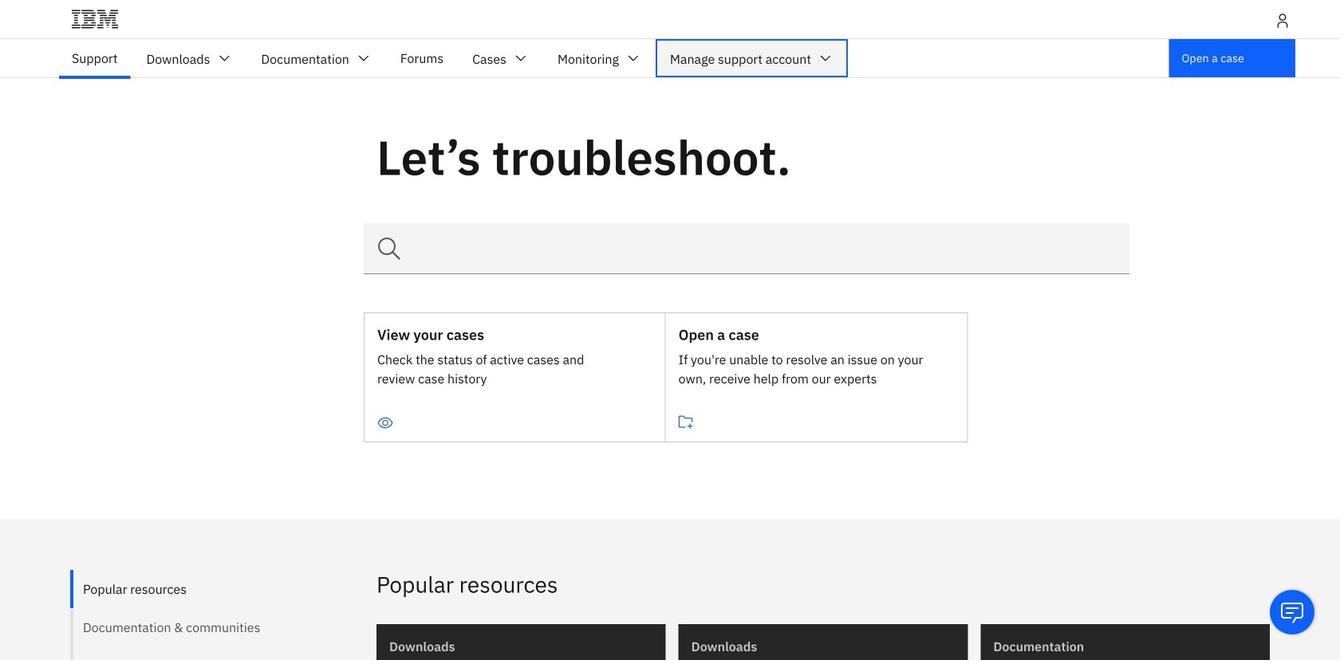 Task type: describe. For each thing, give the bounding box(es) containing it.
download fixes and updates for your software, hardware and operating system region
[[376, 625, 666, 660]]

user profile image
[[1275, 13, 1291, 29]]

ibm element
[[38, 0, 1302, 38]]



Task type: vqa. For each thing, say whether or not it's contained in the screenshot.
Your privacy choices element
no



Task type: locate. For each thing, give the bounding box(es) containing it.
None text field
[[364, 223, 1129, 274]]

download your ibm software products, licenses, subscriptions and upgrades region
[[679, 625, 968, 660]]

search through all product documentation region
[[981, 625, 1270, 660]]

open the chat window image
[[1279, 600, 1305, 625]]

menu bar
[[57, 39, 848, 77]]

None search field
[[364, 223, 1129, 274]]



